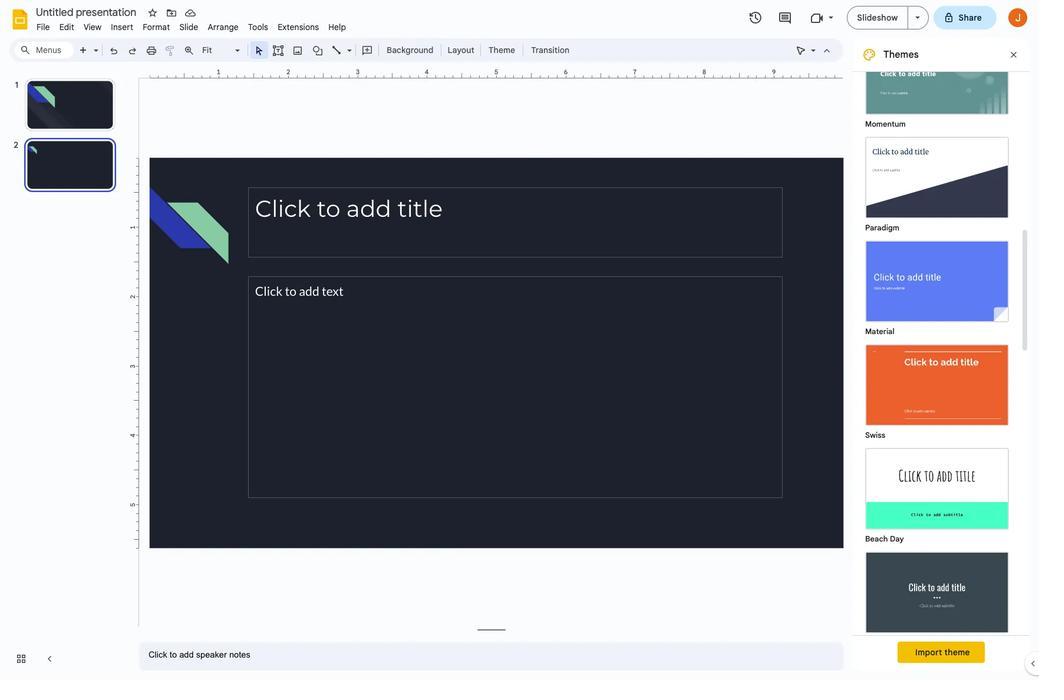 Task type: locate. For each thing, give the bounding box(es) containing it.
themes application
[[0, 0, 1040, 680]]

material
[[866, 327, 895, 337]]

menu bar
[[32, 15, 351, 35]]

share button
[[934, 6, 997, 29]]

themes section
[[853, 27, 1030, 671]]

main toolbar
[[42, 0, 576, 521]]

paradigm
[[866, 223, 900, 233]]

import theme button
[[898, 642, 985, 663]]

mode and view toolbar
[[792, 38, 837, 62]]

themes
[[884, 49, 919, 61]]

tools
[[248, 22, 268, 32]]

shape image
[[311, 42, 325, 58]]

help menu item
[[324, 20, 351, 34]]

Momentum radio
[[860, 27, 1015, 131]]

beach
[[866, 534, 888, 544]]

Menus field
[[15, 42, 74, 58]]

presentation options image
[[915, 17, 920, 19]]

theme button
[[483, 41, 521, 59]]

Rename text field
[[32, 5, 143, 19]]

insert
[[111, 22, 133, 32]]

file
[[37, 22, 50, 32]]

Star checkbox
[[144, 5, 161, 21]]

layout button
[[444, 41, 478, 59]]

navigation
[[0, 67, 130, 680]]

background
[[387, 45, 434, 55]]

Zoom field
[[199, 42, 245, 59]]

slideshow button
[[848, 6, 908, 29]]

new slide with layout image
[[91, 42, 98, 47]]

slate image
[[867, 553, 1008, 633]]

Beach Day radio
[[860, 442, 1015, 546]]

menu bar containing file
[[32, 15, 351, 35]]

tools menu item
[[243, 20, 273, 34]]

beach day
[[866, 534, 904, 544]]

help
[[329, 22, 346, 32]]



Task type: vqa. For each thing, say whether or not it's contained in the screenshot.
Themes "section"
yes



Task type: describe. For each thing, give the bounding box(es) containing it.
Zoom text field
[[200, 42, 234, 58]]

transition button
[[526, 41, 575, 59]]

theme
[[945, 647, 971, 658]]

format
[[143, 22, 170, 32]]

import theme
[[916, 647, 971, 658]]

swiss
[[866, 430, 886, 440]]

layout
[[448, 45, 475, 55]]

menu bar banner
[[0, 0, 1040, 680]]

transition
[[531, 45, 570, 55]]

theme
[[489, 45, 515, 55]]

momentum
[[866, 119, 906, 129]]

slide menu item
[[175, 20, 203, 34]]

view menu item
[[79, 20, 106, 34]]

edit menu item
[[55, 20, 79, 34]]

import
[[916, 647, 943, 658]]

edit
[[59, 22, 74, 32]]

Slate radio
[[860, 546, 1015, 650]]

insert image image
[[291, 42, 305, 58]]

view
[[84, 22, 102, 32]]

navigation inside themes application
[[0, 67, 130, 680]]

Paradigm radio
[[860, 131, 1015, 235]]

Swiss radio
[[860, 338, 1015, 442]]

insert menu item
[[106, 20, 138, 34]]

day
[[890, 534, 904, 544]]

Material radio
[[860, 235, 1015, 338]]

extensions menu item
[[273, 20, 324, 34]]

slide
[[180, 22, 198, 32]]

arrange
[[208, 22, 239, 32]]

file menu item
[[32, 20, 55, 34]]

select line image
[[344, 42, 352, 47]]

format menu item
[[138, 20, 175, 34]]

slideshow
[[858, 12, 898, 23]]

arrange menu item
[[203, 20, 243, 34]]

background button
[[382, 41, 439, 59]]

extensions
[[278, 22, 319, 32]]

share
[[959, 12, 982, 23]]

menu bar inside menu bar banner
[[32, 15, 351, 35]]



